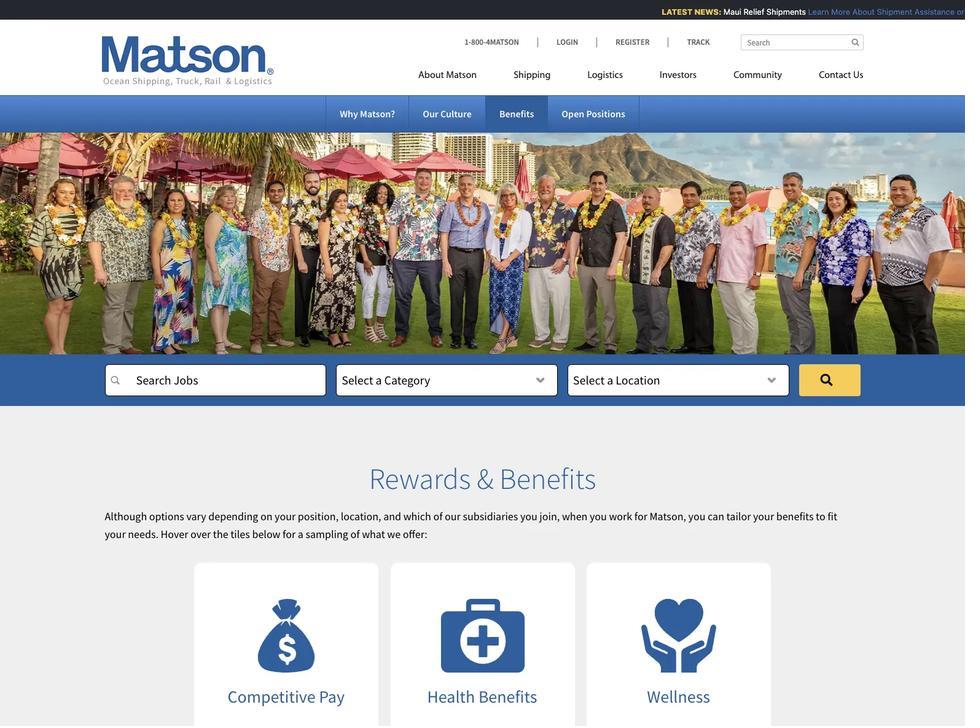 Task type: describe. For each thing, give the bounding box(es) containing it.
investors link
[[641, 65, 715, 90]]

login link
[[538, 37, 597, 47]]

latest
[[655, 7, 686, 17]]

assistance
[[908, 7, 948, 17]]

community link
[[715, 65, 801, 90]]

relief
[[737, 7, 758, 17]]

shipping
[[514, 71, 551, 80]]

matson
[[446, 71, 477, 80]]

contact
[[819, 71, 851, 80]]

news:
[[688, 7, 715, 17]]

login
[[557, 37, 578, 47]]

learn more about shipment assistance or c link
[[802, 7, 965, 17]]

800-
[[471, 37, 486, 47]]

track link
[[668, 37, 710, 47]]

register
[[616, 37, 650, 47]]

search image
[[852, 38, 859, 46]]

or
[[951, 7, 958, 17]]

c
[[960, 7, 965, 17]]

4matson
[[486, 37, 519, 47]]

logistics link
[[569, 65, 641, 90]]

1-800-4matson
[[465, 37, 519, 47]]

track
[[687, 37, 710, 47]]



Task type: vqa. For each thing, say whether or not it's contained in the screenshot.
'Assistance'
yes



Task type: locate. For each thing, give the bounding box(es) containing it.
1 vertical spatial about
[[418, 71, 444, 80]]

us
[[853, 71, 864, 80]]

0 vertical spatial about
[[846, 7, 868, 17]]

maui
[[717, 7, 735, 17]]

top menu navigation
[[418, 65, 864, 90]]

investors
[[660, 71, 697, 80]]

None search field
[[741, 34, 864, 50]]

learn
[[802, 7, 823, 17]]

1 horizontal spatial about
[[846, 7, 868, 17]]

about inside top menu navigation
[[418, 71, 444, 80]]

community
[[734, 71, 782, 80]]

about left matson
[[418, 71, 444, 80]]

contact us
[[819, 71, 864, 80]]

about
[[846, 7, 868, 17], [418, 71, 444, 80]]

shipment
[[871, 7, 906, 17]]

about right 'more'
[[846, 7, 868, 17]]

contact us link
[[801, 65, 864, 90]]

logistics
[[588, 71, 623, 80]]

about matson link
[[418, 65, 495, 90]]

shipping link
[[495, 65, 569, 90]]

register link
[[597, 37, 668, 47]]

1-800-4matson link
[[465, 37, 538, 47]]

1-
[[465, 37, 471, 47]]

0 horizontal spatial about
[[418, 71, 444, 80]]

shipments
[[760, 7, 800, 17]]

blue matson logo with ocean, shipping, truck, rail and logistics written beneath it. image
[[102, 36, 274, 87]]

latest news: maui relief shipments learn more about shipment assistance or c
[[655, 7, 965, 17]]

about matson
[[418, 71, 477, 80]]

Search search field
[[741, 34, 864, 50]]

more
[[825, 7, 844, 17]]



